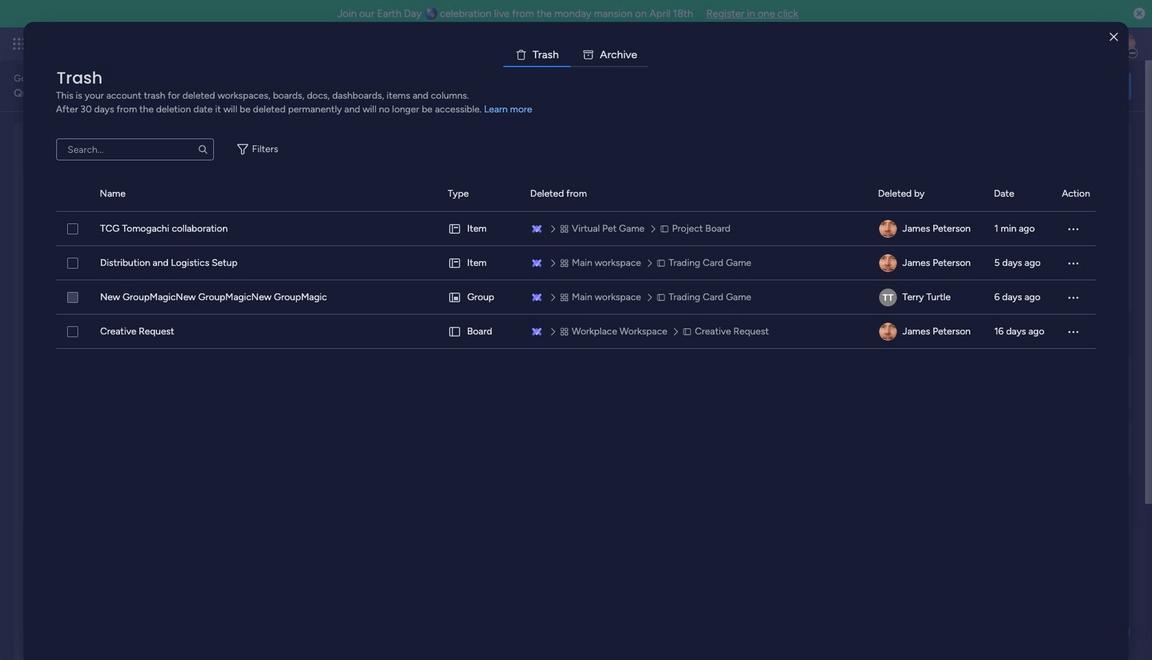 Task type: vqa. For each thing, say whether or not it's contained in the screenshot.
invite members image
no



Task type: describe. For each thing, give the bounding box(es) containing it.
templates image image
[[938, 131, 1119, 226]]

1 column header from the left
[[56, 177, 83, 211]]

4 column header from the left
[[530, 177, 862, 211]]

help center element
[[926, 421, 1132, 476]]

1 image
[[949, 28, 962, 44]]

1 add to favorites image from the left
[[214, 278, 228, 292]]

1 horizontal spatial james peterson image
[[1114, 33, 1136, 55]]

menu image for fourth row from the bottom of the page
[[1066, 222, 1080, 236]]

add to favorites image
[[428, 278, 442, 292]]

component image
[[688, 299, 701, 312]]

james peterson image for menu 'image' for fourth row from the bottom of the page
[[879, 220, 897, 238]]

search image
[[197, 144, 208, 155]]

2 column header from the left
[[100, 177, 431, 211]]

james peterson image inside row
[[879, 323, 897, 341]]

quick search results list box
[[30, 156, 893, 337]]

3 row from the top
[[56, 281, 1097, 315]]

getting started element
[[926, 355, 1132, 410]]

2 row from the top
[[56, 246, 1097, 281]]

menu image for fourth row from the top of the page
[[1066, 325, 1080, 339]]

2 public board image from the left
[[261, 278, 276, 293]]

add to favorites image for 2nd component image from the left
[[642, 278, 655, 292]]

add to favorites image for component icon
[[855, 278, 869, 292]]

close image
[[1110, 32, 1118, 42]]

1 component image from the left
[[261, 299, 273, 312]]

6 column header from the left
[[994, 177, 1046, 211]]

5 column header from the left
[[878, 177, 978, 211]]



Task type: locate. For each thing, give the bounding box(es) containing it.
4 menu image from the top
[[1066, 325, 1080, 339]]

1 menu image from the top
[[1066, 222, 1080, 236]]

None search field
[[56, 139, 214, 161]]

row group
[[56, 177, 1096, 212]]

2 horizontal spatial add to favorites image
[[855, 278, 869, 292]]

3 column header from the left
[[448, 177, 514, 211]]

1 vertical spatial james peterson image
[[879, 254, 897, 272]]

1 horizontal spatial component image
[[475, 299, 487, 312]]

public board image
[[47, 278, 62, 293], [261, 278, 276, 293]]

4 row from the top
[[56, 315, 1097, 349]]

james peterson image
[[1114, 33, 1136, 55], [879, 323, 897, 341]]

3 menu image from the top
[[1066, 291, 1080, 305]]

terry turtle image
[[879, 289, 897, 307]]

public board image up component icon
[[688, 278, 703, 293]]

1 public board image from the left
[[475, 278, 490, 293]]

2 add to favorites image from the left
[[642, 278, 655, 292]]

cell
[[448, 212, 514, 246], [878, 212, 978, 246], [448, 246, 514, 281], [878, 246, 978, 281], [448, 281, 514, 315], [878, 281, 978, 315], [448, 315, 514, 349], [878, 315, 978, 349]]

1 james peterson image from the top
[[879, 220, 897, 238]]

public board image
[[475, 278, 490, 293], [688, 278, 703, 293]]

0 vertical spatial james peterson image
[[879, 220, 897, 238]]

add to favorites image
[[214, 278, 228, 292], [642, 278, 655, 292], [855, 278, 869, 292]]

component image
[[261, 299, 273, 312], [475, 299, 487, 312]]

2 menu image from the top
[[1066, 257, 1080, 270]]

public board image for component icon
[[688, 278, 703, 293]]

1 row from the top
[[56, 212, 1097, 246]]

1 horizontal spatial add to favorites image
[[642, 278, 655, 292]]

public board image right add to favorites icon
[[475, 278, 490, 293]]

column header
[[56, 177, 83, 211], [100, 177, 431, 211], [448, 177, 514, 211], [530, 177, 862, 211], [878, 177, 978, 211], [994, 177, 1046, 211], [1062, 177, 1096, 211]]

1 public board image from the left
[[47, 278, 62, 293]]

james peterson image for menu 'image' corresponding to 2nd row from the top of the page
[[879, 254, 897, 272]]

1 horizontal spatial public board image
[[261, 278, 276, 293]]

3 add to favorites image from the left
[[855, 278, 869, 292]]

1 horizontal spatial public board image
[[688, 278, 703, 293]]

menu image
[[1066, 222, 1080, 236], [1066, 257, 1080, 270], [1066, 291, 1080, 305], [1066, 325, 1080, 339]]

row
[[56, 212, 1097, 246], [56, 246, 1097, 281], [56, 281, 1097, 315], [56, 315, 1097, 349]]

public board image for 2nd component image from the left
[[475, 278, 490, 293]]

1 vertical spatial james peterson image
[[879, 323, 897, 341]]

james peterson image
[[879, 220, 897, 238], [879, 254, 897, 272]]

menu image for 2nd row from the top of the page
[[1066, 257, 1080, 270]]

2 component image from the left
[[475, 299, 487, 312]]

7 column header from the left
[[1062, 177, 1096, 211]]

Search for items in the recycle bin search field
[[56, 139, 214, 161]]

select product image
[[12, 37, 26, 51]]

0 vertical spatial james peterson image
[[1114, 33, 1136, 55]]

0 horizontal spatial component image
[[261, 299, 273, 312]]

table
[[56, 177, 1097, 639]]

0 horizontal spatial james peterson image
[[879, 323, 897, 341]]

0 horizontal spatial add to favorites image
[[214, 278, 228, 292]]

2 public board image from the left
[[688, 278, 703, 293]]

0 horizontal spatial public board image
[[475, 278, 490, 293]]

2 james peterson image from the top
[[879, 254, 897, 272]]

0 horizontal spatial public board image
[[47, 278, 62, 293]]

menu image for 2nd row from the bottom
[[1066, 291, 1080, 305]]



